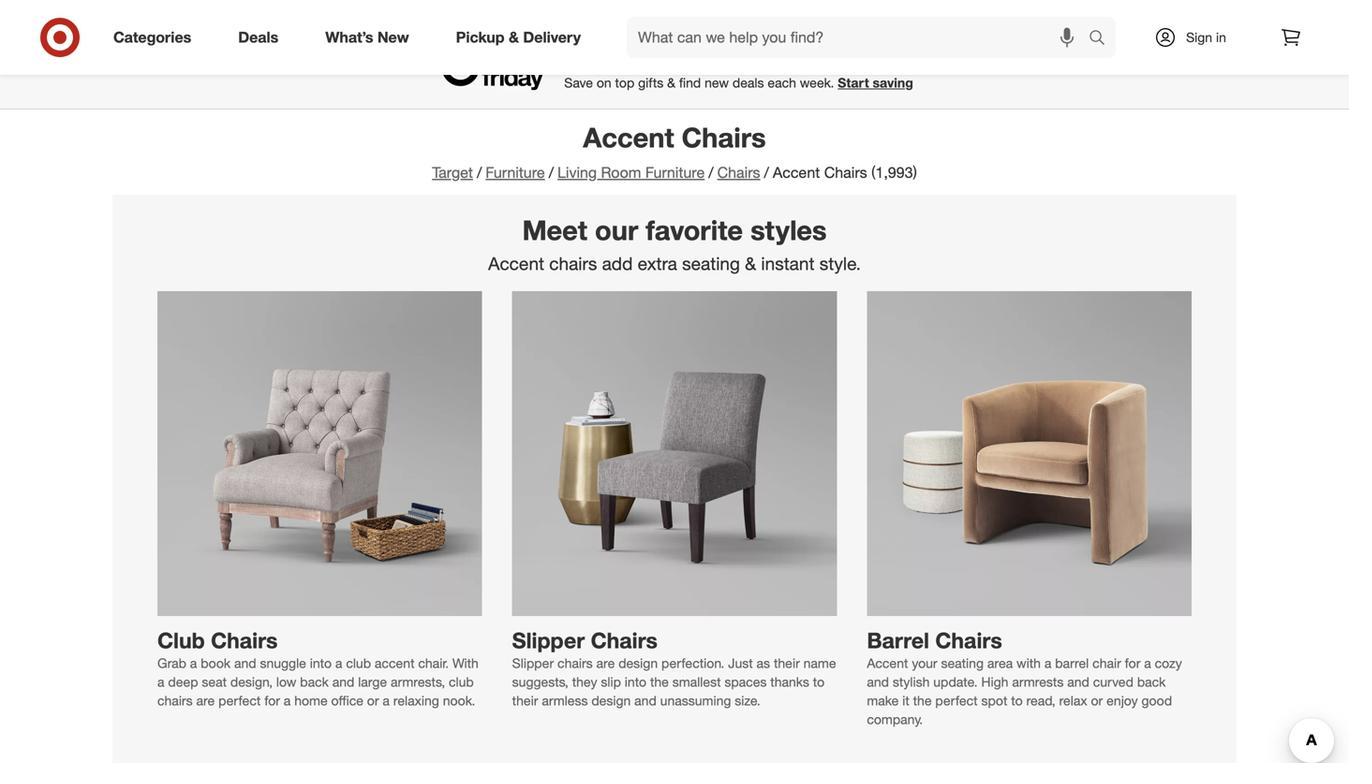 Task type: vqa. For each thing, say whether or not it's contained in the screenshot.
favorite at the top
yes



Task type: describe. For each thing, give the bounding box(es) containing it.
1 slipper from the top
[[512, 628, 585, 654]]

relax
[[1059, 693, 1087, 709]]

unassuming
[[660, 693, 731, 709]]

week.
[[800, 75, 834, 91]]

new
[[377, 28, 409, 46]]

2 slipper from the top
[[512, 656, 554, 672]]

score
[[564, 49, 614, 70]]

club
[[157, 628, 205, 654]]

office
[[331, 693, 363, 709]]

meet
[[522, 213, 587, 247]]

meet our favorite styles accent chairs add extra seating & instant style.
[[488, 213, 861, 275]]

perfection.
[[661, 656, 725, 672]]

accent inside the barrel chairs accent your seating area with a barrel chair for a cozy and stylish update. high armrests and curved back make it the perfect spot to read, relax or enjoy good company.
[[867, 656, 908, 672]]

now
[[869, 49, 904, 70]]

company.
[[867, 712, 923, 728]]

seating inside meet our favorite styles accent chairs add extra seating & instant style.
[[682, 253, 740, 275]]

deals
[[733, 75, 764, 91]]

What can we help you find? suggestions appear below search field
[[627, 17, 1093, 58]]

in
[[1216, 29, 1226, 45]]

or inside the club chairs grab a book and snuggle into a club accent chair. with a deep seat design, low back and large armrests, club chairs are perfect for a home office or a relaxing nook.
[[367, 693, 379, 709]]

to inside slipper chairs slipper chairs are design perfection. just as their name suggests, they slip into the smallest spaces thanks to their armless design and unassuming size.
[[813, 674, 825, 691]]

back inside the barrel chairs accent your seating area with a barrel chair for a cozy and stylish update. high armrests and curved back make it the perfect spot to read, relax or enjoy good company.
[[1137, 674, 1166, 691]]

accent right chairs link
[[773, 163, 820, 182]]

slipper chairs slipper chairs are design perfection. just as their name suggests, they slip into the smallest spaces thanks to their armless design and unassuming size.
[[512, 628, 836, 709]]

design,
[[230, 674, 273, 691]]

& inside meet our favorite styles accent chairs add extra seating & instant style.
[[745, 253, 756, 275]]

black
[[707, 49, 754, 70]]

a down the grab
[[157, 674, 164, 691]]

name
[[804, 656, 836, 672]]

chairs up the favorite
[[717, 163, 760, 182]]

what's new link
[[309, 17, 433, 58]]

spot
[[981, 693, 1008, 709]]

saving
[[873, 75, 913, 91]]

accent inside meet our favorite styles accent chairs add extra seating & instant style.
[[488, 253, 544, 275]]

a up the office
[[335, 656, 342, 672]]

and up design, at the left bottom of the page
[[234, 656, 256, 672]]

spaces
[[725, 674, 767, 691]]

or inside the barrel chairs accent your seating area with a barrel chair for a cozy and stylish update. high armrests and curved back make it the perfect spot to read, relax or enjoy good company.
[[1091, 693, 1103, 709]]

accent up living room furniture link
[[583, 121, 674, 154]]

room
[[601, 163, 641, 182]]

barrel
[[867, 628, 929, 654]]

armrests,
[[391, 674, 445, 691]]

instant
[[761, 253, 815, 275]]

just
[[728, 656, 753, 672]]

top
[[615, 75, 635, 91]]

a down "large" at the bottom left
[[383, 693, 390, 709]]

what's
[[325, 28, 373, 46]]

0 vertical spatial &
[[509, 28, 519, 46]]

book
[[201, 656, 231, 672]]

friday
[[759, 49, 811, 70]]

sign
[[1186, 29, 1212, 45]]

deals link
[[222, 17, 302, 58]]

armrests
[[1012, 674, 1064, 691]]

deals inside the score incredible black friday deals now save on top gifts & find new deals each week. start saving
[[816, 49, 864, 70]]

target link
[[432, 163, 473, 182]]

what's new
[[325, 28, 409, 46]]

back inside the club chairs grab a book and snuggle into a club accent chair. with a deep seat design, low back and large armrests, club chairs are perfect for a home office or a relaxing nook.
[[300, 674, 329, 691]]

they
[[572, 674, 597, 691]]

it
[[902, 693, 910, 709]]

categories link
[[97, 17, 215, 58]]

chairs link
[[717, 163, 760, 182]]

thanks
[[770, 674, 809, 691]]

with
[[452, 656, 479, 672]]

pickup
[[456, 28, 505, 46]]

each
[[768, 75, 796, 91]]

a left cozy
[[1144, 656, 1151, 672]]

2 / from the left
[[549, 163, 554, 182]]

gifts
[[638, 75, 664, 91]]

nook.
[[443, 693, 475, 709]]

favorite
[[646, 213, 743, 247]]

save
[[564, 75, 593, 91]]

0 vertical spatial deals
[[238, 28, 279, 46]]

enjoy
[[1107, 693, 1138, 709]]

pickup & delivery link
[[440, 17, 604, 58]]

1 vertical spatial their
[[512, 693, 538, 709]]

to inside the barrel chairs accent your seating area with a barrel chair for a cozy and stylish update. high armrests and curved back make it the perfect spot to read, relax or enjoy good company.
[[1011, 693, 1023, 709]]

accent chairs target / furniture / living room furniture / chairs / accent chairs (1,993)
[[432, 121, 917, 182]]

the inside slipper chairs slipper chairs are design perfection. just as their name suggests, they slip into the smallest spaces thanks to their armless design and unassuming size.
[[650, 674, 669, 691]]

club chairs grab a book and snuggle into a club accent chair. with a deep seat design, low back and large armrests, club chairs are perfect for a home office or a relaxing nook.
[[157, 628, 479, 709]]

score incredible black friday deals now save on top gifts & find new deals each week. start saving
[[564, 49, 913, 91]]

and up the office
[[332, 674, 354, 691]]

area
[[987, 656, 1013, 672]]

snuggle
[[260, 656, 306, 672]]

barrel
[[1055, 656, 1089, 672]]

start
[[838, 75, 869, 91]]

accent
[[375, 656, 415, 672]]

chairs for barrel chairs
[[935, 628, 1002, 654]]

new
[[705, 75, 729, 91]]

furniture link
[[486, 163, 545, 182]]

chairs inside the club chairs grab a book and snuggle into a club accent chair. with a deep seat design, low back and large armrests, club chairs are perfect for a home office or a relaxing nook.
[[157, 693, 193, 709]]

chairs for slipper chairs
[[591, 628, 658, 654]]

high
[[981, 674, 1009, 691]]

good
[[1142, 693, 1172, 709]]

search
[[1080, 30, 1125, 48]]

a up "deep"
[[190, 656, 197, 672]]

4 / from the left
[[764, 163, 769, 182]]

add
[[602, 253, 633, 275]]



Task type: locate. For each thing, give the bounding box(es) containing it.
back up home
[[300, 674, 329, 691]]

0 vertical spatial slipper
[[512, 628, 585, 654]]

1 back from the left
[[300, 674, 329, 691]]

/ left "living"
[[549, 163, 554, 182]]

1 vertical spatial for
[[264, 693, 280, 709]]

seating inside the barrel chairs accent your seating area with a barrel chair for a cozy and stylish update. high armrests and curved back make it the perfect spot to read, relax or enjoy good company.
[[941, 656, 984, 672]]

are up slip
[[596, 656, 615, 672]]

chairs inside slipper chairs slipper chairs are design perfection. just as their name suggests, they slip into the smallest spaces thanks to their armless design and unassuming size.
[[591, 628, 658, 654]]

1 horizontal spatial seating
[[941, 656, 984, 672]]

1 vertical spatial club
[[449, 674, 474, 691]]

chairs up book
[[211, 628, 278, 654]]

1 horizontal spatial or
[[1091, 693, 1103, 709]]

chairs inside the club chairs grab a book and snuggle into a club accent chair. with a deep seat design, low back and large armrests, club chairs are perfect for a home office or a relaxing nook.
[[211, 628, 278, 654]]

0 horizontal spatial deals
[[238, 28, 279, 46]]

their
[[774, 656, 800, 672], [512, 693, 538, 709]]

accent
[[583, 121, 674, 154], [773, 163, 820, 182], [488, 253, 544, 275], [867, 656, 908, 672]]

chairs up chairs link
[[682, 121, 766, 154]]

1 horizontal spatial furniture
[[645, 163, 705, 182]]

1 or from the left
[[367, 693, 379, 709]]

1 vertical spatial are
[[196, 693, 215, 709]]

perfect
[[218, 693, 261, 709], [935, 693, 978, 709]]

& right pickup on the top of page
[[509, 28, 519, 46]]

into right snuggle
[[310, 656, 332, 672]]

target
[[432, 163, 473, 182]]

grab
[[157, 656, 186, 672]]

back up good
[[1137, 674, 1166, 691]]

chairs down "deep"
[[157, 693, 193, 709]]

1 horizontal spatial are
[[596, 656, 615, 672]]

with
[[1017, 656, 1041, 672]]

2 or from the left
[[1091, 693, 1103, 709]]

0 vertical spatial into
[[310, 656, 332, 672]]

chairs up they
[[558, 656, 593, 672]]

are inside the club chairs grab a book and snuggle into a club accent chair. with a deep seat design, low back and large armrests, club chairs are perfect for a home office or a relaxing nook.
[[196, 693, 215, 709]]

1 vertical spatial chairs
[[558, 656, 593, 672]]

large
[[358, 674, 387, 691]]

0 vertical spatial chairs
[[549, 253, 597, 275]]

perfect down design, at the left bottom of the page
[[218, 693, 261, 709]]

0 horizontal spatial furniture
[[486, 163, 545, 182]]

are down seat
[[196, 693, 215, 709]]

3 / from the left
[[709, 163, 714, 182]]

chairs inside meet our favorite styles accent chairs add extra seating & instant style.
[[549, 253, 597, 275]]

accent down barrel on the right
[[867, 656, 908, 672]]

are inside slipper chairs slipper chairs are design perfection. just as their name suggests, they slip into the smallest spaces thanks to their armless design and unassuming size.
[[596, 656, 615, 672]]

0 horizontal spatial or
[[367, 693, 379, 709]]

0 horizontal spatial back
[[300, 674, 329, 691]]

0 vertical spatial design
[[619, 656, 658, 672]]

for inside the barrel chairs accent your seating area with a barrel chair for a cozy and stylish update. high armrests and curved back make it the perfect spot to read, relax or enjoy good company.
[[1125, 656, 1141, 672]]

seating down the favorite
[[682, 253, 740, 275]]

0 vertical spatial the
[[650, 674, 669, 691]]

find
[[679, 75, 701, 91]]

and up relax
[[1067, 674, 1089, 691]]

club up nook.
[[449, 674, 474, 691]]

the inside the barrel chairs accent your seating area with a barrel chair for a cozy and stylish update. high armrests and curved back make it the perfect spot to read, relax or enjoy good company.
[[913, 693, 932, 709]]

deep
[[168, 674, 198, 691]]

deals left what's
[[238, 28, 279, 46]]

deals up start
[[816, 49, 864, 70]]

0 horizontal spatial &
[[509, 28, 519, 46]]

and left 'unassuming'
[[634, 693, 657, 709]]

relaxing
[[393, 693, 439, 709]]

size.
[[735, 693, 761, 709]]

chairs for club chairs
[[211, 628, 278, 654]]

0 vertical spatial their
[[774, 656, 800, 672]]

furniture
[[486, 163, 545, 182], [645, 163, 705, 182]]

and inside slipper chairs slipper chairs are design perfection. just as their name suggests, they slip into the smallest spaces thanks to their armless design and unassuming size.
[[634, 693, 657, 709]]

2 furniture from the left
[[645, 163, 705, 182]]

slip
[[601, 674, 621, 691]]

deals
[[238, 28, 279, 46], [816, 49, 864, 70]]

styles
[[751, 213, 827, 247]]

1 horizontal spatial into
[[625, 674, 647, 691]]

into inside the club chairs grab a book and snuggle into a club accent chair. with a deep seat design, low back and large armrests, club chairs are perfect for a home office or a relaxing nook.
[[310, 656, 332, 672]]

& left find
[[667, 75, 676, 91]]

1 vertical spatial seating
[[941, 656, 984, 672]]

to
[[813, 674, 825, 691], [1011, 693, 1023, 709]]

make
[[867, 693, 899, 709]]

1 horizontal spatial &
[[667, 75, 676, 91]]

a down low
[[284, 693, 291, 709]]

delivery
[[523, 28, 581, 46]]

0 horizontal spatial to
[[813, 674, 825, 691]]

seating
[[682, 253, 740, 275], [941, 656, 984, 672]]

chairs
[[549, 253, 597, 275], [558, 656, 593, 672], [157, 693, 193, 709]]

1 vertical spatial the
[[913, 693, 932, 709]]

club up "large" at the bottom left
[[346, 656, 371, 672]]

0 vertical spatial to
[[813, 674, 825, 691]]

1 perfect from the left
[[218, 693, 261, 709]]

0 horizontal spatial their
[[512, 693, 538, 709]]

1 horizontal spatial for
[[1125, 656, 1141, 672]]

(1,993)
[[871, 163, 917, 182]]

to right 'spot'
[[1011, 693, 1023, 709]]

our
[[595, 213, 638, 247]]

1 horizontal spatial their
[[774, 656, 800, 672]]

seat
[[202, 674, 227, 691]]

for right chair
[[1125, 656, 1141, 672]]

2 vertical spatial &
[[745, 253, 756, 275]]

/
[[477, 163, 482, 182], [549, 163, 554, 182], [709, 163, 714, 182], [764, 163, 769, 182]]

seating up update.
[[941, 656, 984, 672]]

sign in link
[[1138, 17, 1255, 58]]

chairs up slip
[[591, 628, 658, 654]]

or down "large" at the bottom left
[[367, 693, 379, 709]]

the
[[650, 674, 669, 691], [913, 693, 932, 709]]

perfect down update.
[[935, 693, 978, 709]]

incredible
[[619, 49, 702, 70]]

sign in
[[1186, 29, 1226, 45]]

as
[[757, 656, 770, 672]]

design down slip
[[592, 693, 631, 709]]

to down name
[[813, 674, 825, 691]]

2 vertical spatial chairs
[[157, 693, 193, 709]]

accent down meet
[[488, 253, 544, 275]]

2 back from the left
[[1137, 674, 1166, 691]]

the right 'it'
[[913, 693, 932, 709]]

search button
[[1080, 17, 1125, 62]]

1 horizontal spatial club
[[449, 674, 474, 691]]

0 horizontal spatial club
[[346, 656, 371, 672]]

pickup & delivery
[[456, 28, 581, 46]]

a right with
[[1045, 656, 1052, 672]]

1 horizontal spatial back
[[1137, 674, 1166, 691]]

for inside the club chairs grab a book and snuggle into a club accent chair. with a deep seat design, low back and large armrests, club chairs are perfect for a home office or a relaxing nook.
[[264, 693, 280, 709]]

1 vertical spatial into
[[625, 674, 647, 691]]

curved
[[1093, 674, 1134, 691]]

1 horizontal spatial deals
[[816, 49, 864, 70]]

design
[[619, 656, 658, 672], [592, 693, 631, 709]]

0 horizontal spatial for
[[264, 693, 280, 709]]

chairs up area
[[935, 628, 1002, 654]]

0 horizontal spatial perfect
[[218, 693, 261, 709]]

1 vertical spatial to
[[1011, 693, 1023, 709]]

1 furniture from the left
[[486, 163, 545, 182]]

/ right chairs link
[[764, 163, 769, 182]]

chair.
[[418, 656, 449, 672]]

0 vertical spatial for
[[1125, 656, 1141, 672]]

1 vertical spatial design
[[592, 693, 631, 709]]

1 horizontal spatial perfect
[[935, 693, 978, 709]]

armless
[[542, 693, 588, 709]]

/ right target
[[477, 163, 482, 182]]

chair
[[1093, 656, 1121, 672]]

for down low
[[264, 693, 280, 709]]

1 horizontal spatial to
[[1011, 693, 1023, 709]]

living
[[557, 163, 597, 182]]

chairs inside the barrel chairs accent your seating area with a barrel chair for a cozy and stylish update. high armrests and curved back make it the perfect spot to read, relax or enjoy good company.
[[935, 628, 1002, 654]]

into inside slipper chairs slipper chairs are design perfection. just as their name suggests, they slip into the smallest spaces thanks to their armless design and unassuming size.
[[625, 674, 647, 691]]

1 vertical spatial deals
[[816, 49, 864, 70]]

chairs down meet
[[549, 253, 597, 275]]

& inside the score incredible black friday deals now save on top gifts & find new deals each week. start saving
[[667, 75, 676, 91]]

update.
[[933, 674, 978, 691]]

2 perfect from the left
[[935, 693, 978, 709]]

living room furniture link
[[557, 163, 705, 182]]

0 horizontal spatial into
[[310, 656, 332, 672]]

style.
[[820, 253, 861, 275]]

into right slip
[[625, 674, 647, 691]]

smallest
[[672, 674, 721, 691]]

1 vertical spatial slipper
[[512, 656, 554, 672]]

and up make
[[867, 674, 889, 691]]

0 vertical spatial seating
[[682, 253, 740, 275]]

your
[[912, 656, 937, 672]]

into
[[310, 656, 332, 672], [625, 674, 647, 691]]

chairs left (1,993)
[[824, 163, 867, 182]]

stylish
[[893, 674, 930, 691]]

0 horizontal spatial seating
[[682, 253, 740, 275]]

chairs
[[682, 121, 766, 154], [717, 163, 760, 182], [824, 163, 867, 182], [211, 628, 278, 654], [591, 628, 658, 654], [935, 628, 1002, 654]]

their down suggests, in the left of the page
[[512, 693, 538, 709]]

1 / from the left
[[477, 163, 482, 182]]

suggests,
[[512, 674, 569, 691]]

1 horizontal spatial the
[[913, 693, 932, 709]]

their up the thanks at the bottom of the page
[[774, 656, 800, 672]]

on
[[597, 75, 612, 91]]

0 horizontal spatial the
[[650, 674, 669, 691]]

perfect inside the club chairs grab a book and snuggle into a club accent chair. with a deep seat design, low back and large armrests, club chairs are perfect for a home office or a relaxing nook.
[[218, 693, 261, 709]]

barrel chairs accent your seating area with a barrel chair for a cozy and stylish update. high armrests and curved back make it the perfect spot to read, relax or enjoy good company.
[[867, 628, 1182, 728]]

0 horizontal spatial are
[[196, 693, 215, 709]]

&
[[509, 28, 519, 46], [667, 75, 676, 91], [745, 253, 756, 275]]

furniture left "living"
[[486, 163, 545, 182]]

or
[[367, 693, 379, 709], [1091, 693, 1103, 709]]

the left smallest
[[650, 674, 669, 691]]

chairs inside slipper chairs slipper chairs are design perfection. just as their name suggests, they slip into the smallest spaces thanks to their armless design and unassuming size.
[[558, 656, 593, 672]]

perfect inside the barrel chairs accent your seating area with a barrel chair for a cozy and stylish update. high armrests and curved back make it the perfect spot to read, relax or enjoy good company.
[[935, 693, 978, 709]]

furniture right room
[[645, 163, 705, 182]]

home
[[294, 693, 328, 709]]

2 horizontal spatial &
[[745, 253, 756, 275]]

or right relax
[[1091, 693, 1103, 709]]

design up slip
[[619, 656, 658, 672]]

slipper
[[512, 628, 585, 654], [512, 656, 554, 672]]

low
[[276, 674, 296, 691]]

extra
[[638, 253, 677, 275]]

0 vertical spatial club
[[346, 656, 371, 672]]

0 vertical spatial are
[[596, 656, 615, 672]]

categories
[[113, 28, 191, 46]]

/ left chairs link
[[709, 163, 714, 182]]

chairs for accent chairs
[[682, 121, 766, 154]]

read,
[[1026, 693, 1056, 709]]

are
[[596, 656, 615, 672], [196, 693, 215, 709]]

1 vertical spatial &
[[667, 75, 676, 91]]

& left instant
[[745, 253, 756, 275]]



